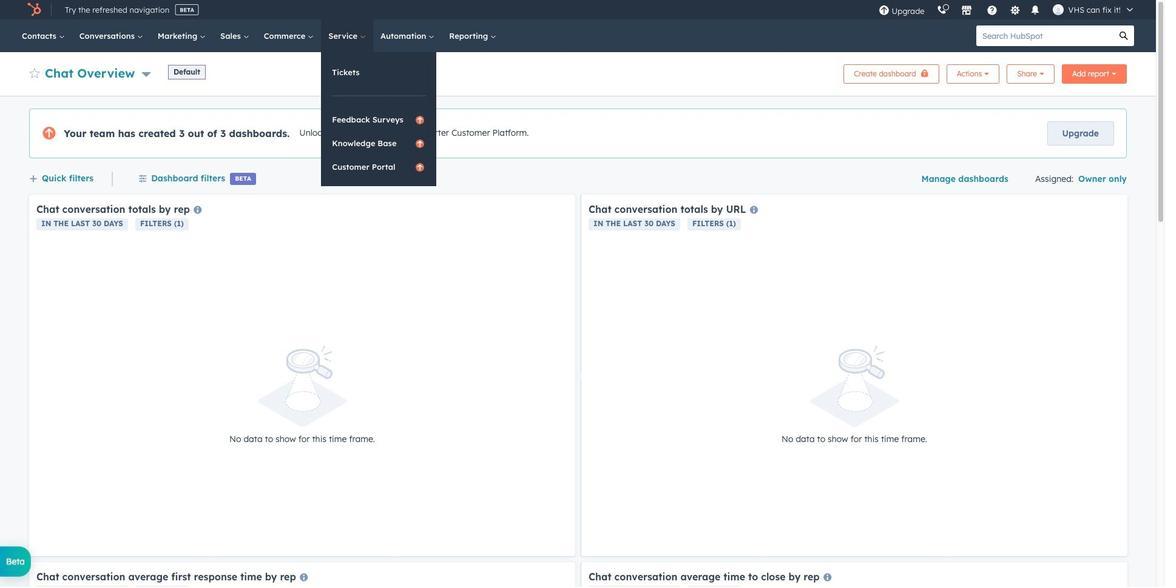 Task type: vqa. For each thing, say whether or not it's contained in the screenshot.
'Search activities' search box
no



Task type: locate. For each thing, give the bounding box(es) containing it.
chat conversation average time to close by rep element
[[582, 563, 1128, 588]]

chat conversation totals by rep element
[[29, 195, 575, 557]]

jer mill image
[[1053, 4, 1064, 15]]

marketplaces image
[[961, 5, 972, 16]]

chat conversation average first response time by rep element
[[29, 563, 575, 588]]

Search HubSpot search field
[[977, 25, 1114, 46]]

banner
[[29, 61, 1127, 84]]

chat conversation totals by url element
[[582, 195, 1128, 557]]

menu
[[873, 0, 1142, 19]]

service menu
[[321, 52, 437, 186]]



